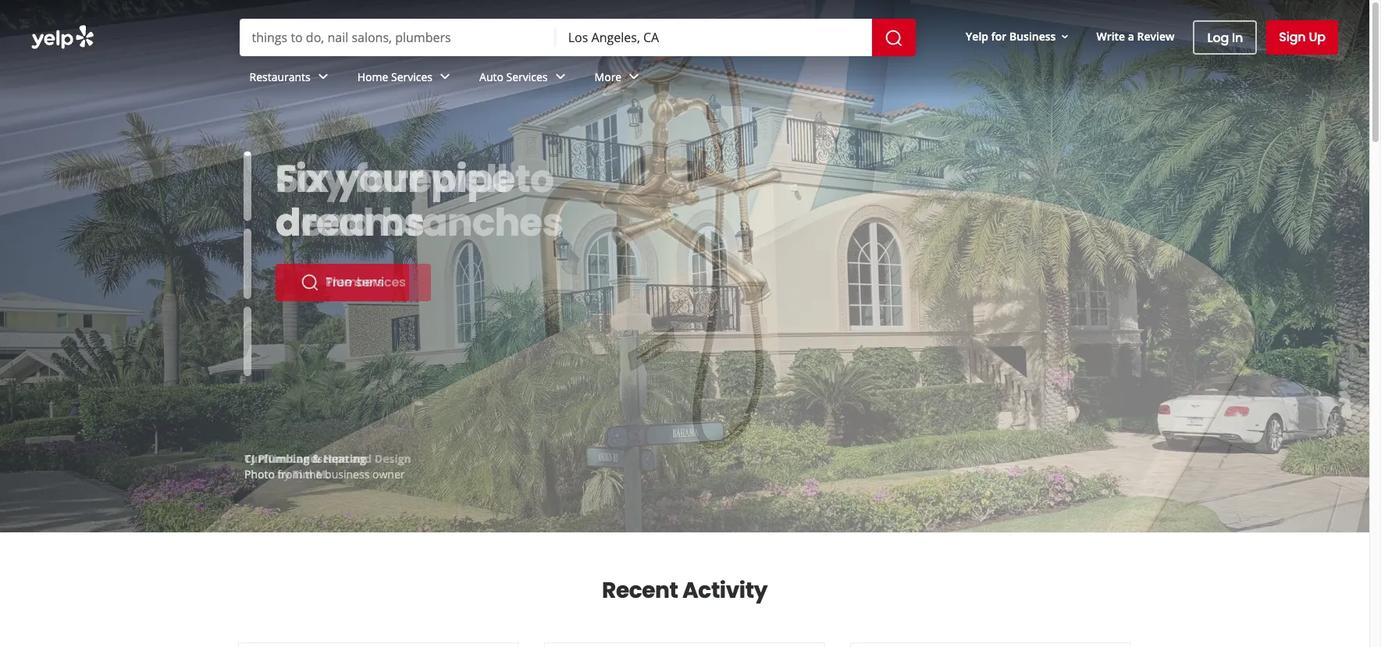 Task type: describe. For each thing, give the bounding box(es) containing it.
services for home services
[[391, 69, 433, 84]]

turftim landscape and design photo by tim m.
[[244, 451, 411, 482]]

services
[[355, 273, 406, 291]]

Find text field
[[252, 29, 543, 46]]

the
[[305, 467, 322, 482]]

say farewell to dead branches
[[276, 153, 563, 249]]

recent activity
[[602, 576, 768, 606]]

a
[[1128, 29, 1135, 43]]

sign up link
[[1267, 20, 1339, 55]]

none field find
[[252, 29, 543, 46]]

yelp for business button
[[960, 22, 1078, 50]]

for
[[992, 29, 1007, 43]]

dead
[[276, 197, 374, 249]]

m.
[[316, 467, 329, 482]]

yelp for business
[[966, 29, 1056, 43]]

log in link
[[1194, 20, 1258, 55]]

fix
[[276, 153, 328, 205]]

sign up
[[1279, 28, 1326, 46]]

write a review link
[[1091, 22, 1181, 50]]

branches
[[382, 197, 563, 249]]

recent
[[602, 576, 678, 606]]

write a review
[[1097, 29, 1175, 43]]

services for auto services
[[507, 69, 548, 84]]

tree
[[326, 273, 352, 291]]

say
[[276, 153, 347, 205]]

24 chevron down v2 image for auto services
[[551, 67, 570, 86]]

and
[[351, 451, 372, 466]]

photo for turftim
[[244, 467, 275, 482]]

auto services
[[480, 69, 548, 84]]

tree services
[[326, 273, 406, 291]]

auto services link
[[467, 56, 582, 102]]

home services link
[[345, 56, 467, 102]]

farewell
[[355, 153, 508, 205]]

business
[[1010, 29, 1056, 43]]

write
[[1097, 29, 1126, 43]]

from
[[278, 467, 303, 482]]

to
[[515, 153, 554, 205]]

owner
[[372, 467, 405, 482]]

yelp
[[966, 29, 989, 43]]

fix your pipe dreams
[[276, 153, 515, 249]]

pipe
[[431, 153, 515, 205]]



Task type: locate. For each thing, give the bounding box(es) containing it.
24 search v2 image for dreams
[[301, 273, 319, 292]]

tim
[[293, 467, 313, 482]]

24 chevron down v2 image for more
[[625, 67, 644, 86]]

business
[[325, 467, 370, 482]]

24 search v2 image for dead
[[301, 273, 319, 292]]

24 chevron down v2 image right "restaurants"
[[314, 67, 333, 86]]

explore recent activity section section
[[226, 533, 1144, 647]]

restaurants link
[[237, 56, 345, 102]]

log
[[1208, 29, 1229, 46]]

2 24 chevron down v2 image from the left
[[625, 67, 644, 86]]

your
[[336, 153, 424, 205]]

none field near
[[568, 29, 860, 46]]

None field
[[252, 29, 543, 46], [568, 29, 860, 46]]

tim m. link
[[293, 467, 329, 482]]

services
[[391, 69, 433, 84], [507, 69, 548, 84]]

log in
[[1208, 29, 1244, 46]]

design
[[375, 451, 411, 466]]

None search field
[[239, 19, 919, 56]]

in
[[1232, 29, 1244, 46]]

24 chevron down v2 image inside "more" link
[[625, 67, 644, 86]]

photo for cj
[[244, 467, 275, 482]]

2 services from the left
[[507, 69, 548, 84]]

0 horizontal spatial services
[[391, 69, 433, 84]]

1 horizontal spatial services
[[507, 69, 548, 84]]

none search field inside the explore banner section banner
[[239, 19, 919, 56]]

0 horizontal spatial 24 chevron down v2 image
[[551, 67, 570, 86]]

home services
[[357, 69, 433, 84]]

1 none field from the left
[[252, 29, 543, 46]]

more link
[[582, 56, 656, 102]]

plumbers
[[326, 273, 384, 291]]

cj plumbing & heating photo from the business owner
[[244, 451, 405, 482]]

0 horizontal spatial 24 chevron down v2 image
[[314, 67, 333, 86]]

more
[[595, 69, 622, 84]]

1 24 chevron down v2 image from the left
[[314, 67, 333, 86]]

sign
[[1279, 28, 1306, 46]]

24 search v2 image inside plumbers link
[[301, 273, 319, 292]]

24 chevron down v2 image for restaurants
[[314, 67, 333, 86]]

restaurants
[[250, 69, 311, 84]]

turftim landscape and design link
[[244, 451, 411, 466]]

turftim
[[244, 451, 288, 466]]

16 chevron down v2 image
[[1059, 30, 1072, 43]]

1 24 chevron down v2 image from the left
[[551, 67, 570, 86]]

cj
[[244, 451, 255, 466]]

none search field containing sign up
[[0, 0, 1370, 102]]

services right auto
[[507, 69, 548, 84]]

1 horizontal spatial none field
[[568, 29, 860, 46]]

24 search v2 image
[[301, 273, 319, 292], [301, 273, 319, 292]]

up
[[1309, 28, 1326, 46]]

dreams
[[276, 197, 424, 249]]

heating
[[324, 451, 366, 466]]

24 chevron down v2 image inside the auto services link
[[551, 67, 570, 86]]

1 horizontal spatial 24 chevron down v2 image
[[625, 67, 644, 86]]

0 horizontal spatial none field
[[252, 29, 543, 46]]

plumbing
[[258, 451, 310, 466]]

photo inside cj plumbing & heating photo from the business owner
[[244, 467, 275, 482]]

plumbers link
[[276, 264, 409, 301]]

review
[[1138, 29, 1175, 43]]

photo
[[244, 467, 275, 482], [244, 467, 275, 482]]

explore banner section banner
[[0, 0, 1370, 533]]

tree services link
[[276, 264, 431, 301]]

search image
[[885, 29, 904, 47]]

2 none field from the left
[[568, 29, 860, 46]]

by
[[278, 467, 290, 482]]

1 horizontal spatial 24 chevron down v2 image
[[436, 67, 455, 86]]

None search field
[[0, 0, 1370, 102]]

24 chevron down v2 image for home services
[[436, 67, 455, 86]]

24 chevron down v2 image right auto services
[[551, 67, 570, 86]]

services right the home
[[391, 69, 433, 84]]

24 chevron down v2 image left auto
[[436, 67, 455, 86]]

Near text field
[[568, 29, 860, 46]]

photo inside turftim landscape and design photo by tim m.
[[244, 467, 275, 482]]

landscape
[[290, 451, 348, 466]]

24 chevron down v2 image inside restaurants link
[[314, 67, 333, 86]]

&
[[312, 451, 321, 466]]

24 search v2 image inside tree services link
[[301, 273, 319, 292]]

24 chevron down v2 image
[[551, 67, 570, 86], [625, 67, 644, 86]]

24 chevron down v2 image
[[314, 67, 333, 86], [436, 67, 455, 86]]

activity
[[683, 576, 768, 606]]

2 24 chevron down v2 image from the left
[[436, 67, 455, 86]]

cj plumbing & heating link
[[244, 451, 366, 466]]

business categories element
[[237, 56, 1339, 102]]

home
[[357, 69, 388, 84]]

auto
[[480, 69, 504, 84]]

24 chevron down v2 image inside home services link
[[436, 67, 455, 86]]

24 chevron down v2 image right more
[[625, 67, 644, 86]]

1 services from the left
[[391, 69, 433, 84]]



Task type: vqa. For each thing, say whether or not it's contained in the screenshot.
FIND FIELD
yes



